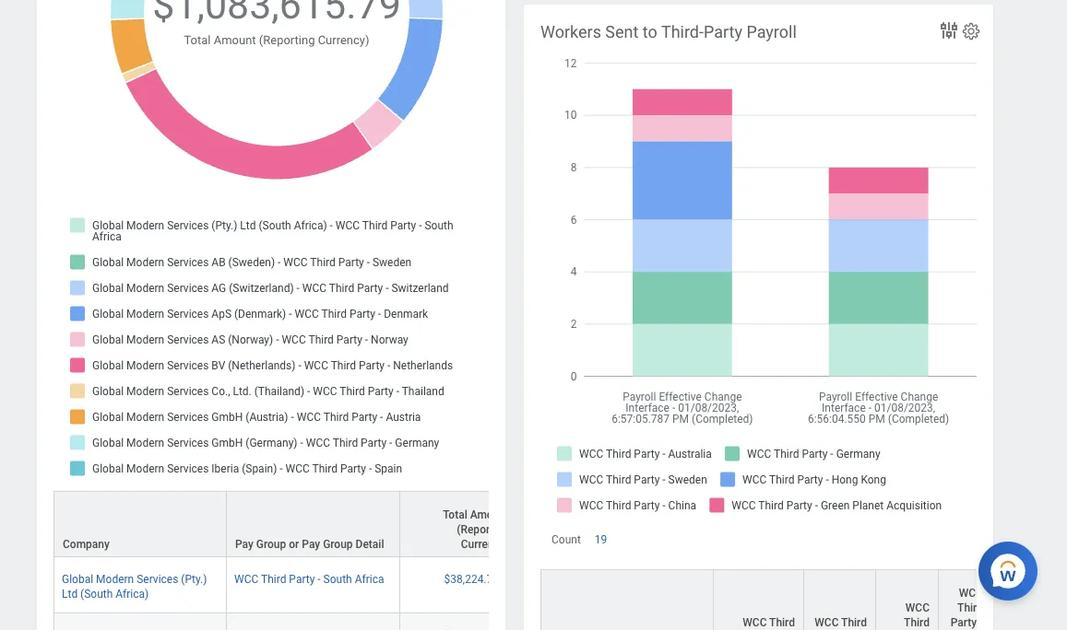 Task type: locate. For each thing, give the bounding box(es) containing it.
1 horizontal spatial party
[[704, 23, 743, 42]]

pay
[[235, 538, 254, 551], [302, 538, 320, 551]]

party left -
[[289, 573, 315, 586]]

pay left the or
[[235, 538, 254, 551]]

group
[[256, 538, 286, 551], [323, 538, 353, 551]]

0 horizontal spatial wcc third
[[743, 617, 795, 631]]

cell down 'africa)'
[[54, 614, 227, 631]]

$38,224.70 button
[[444, 572, 502, 587]]

1 vertical spatial total
[[443, 509, 467, 522]]

group left the detail
[[323, 538, 353, 551]]

1 pay from the left
[[235, 538, 254, 551]]

wcc inside wcc third party
[[959, 587, 983, 600]]

configure workers sent to third-party payroll image
[[961, 21, 982, 42]]

0 horizontal spatial amount
[[214, 33, 256, 47]]

row containing wcc third party
[[541, 570, 1067, 631]]

0 vertical spatial party
[[704, 23, 743, 42]]

19
[[595, 534, 607, 546]]

wcc thir button
[[876, 571, 938, 631]]

group left the or
[[256, 538, 286, 551]]

workers sent to third-party payroll element
[[524, 5, 1067, 631]]

modern
[[96, 573, 134, 586]]

0 horizontal spatial pay
[[235, 538, 254, 551]]

1 horizontal spatial amount
[[470, 509, 509, 522]]

(reporting
[[259, 33, 315, 47], [457, 523, 509, 536]]

wcc third party
[[951, 587, 983, 631]]

2 wcc third button from the left
[[804, 571, 875, 631]]

1 horizontal spatial (reporting
[[457, 523, 509, 536]]

row containing global modern services (pty.) ltd (south africa)
[[54, 558, 518, 614]]

1 vertical spatial amount
[[470, 509, 509, 522]]

cell
[[54, 614, 227, 631], [227, 614, 400, 631]]

0 vertical spatial amount
[[214, 33, 256, 47]]

amount inside popup button
[[470, 509, 509, 522]]

pay group or pay group detail
[[235, 538, 384, 551]]

total amount (reporting currency)
[[184, 33, 369, 47], [443, 509, 509, 551]]

wcc inside "wcc thir"
[[906, 602, 930, 615]]

count
[[552, 534, 581, 546]]

currency)
[[318, 33, 369, 47], [461, 538, 509, 551]]

third
[[261, 573, 286, 586], [958, 602, 983, 615], [769, 617, 795, 630], [841, 617, 867, 630]]

1 vertical spatial total amount (reporting currency)
[[443, 509, 509, 551]]

party
[[704, 23, 743, 42], [289, 573, 315, 586]]

wcc third
[[743, 617, 795, 631], [815, 617, 867, 631]]

party left payroll
[[704, 23, 743, 42]]

1 vertical spatial party
[[289, 573, 315, 586]]

total
[[184, 33, 211, 47], [443, 509, 467, 522]]

1 horizontal spatial wcc third
[[815, 617, 867, 631]]

1 horizontal spatial pay
[[302, 538, 320, 551]]

0 horizontal spatial currency)
[[318, 33, 369, 47]]

wcc third column header
[[714, 570, 804, 631], [804, 570, 876, 631]]

0 horizontal spatial total amount (reporting currency)
[[184, 33, 369, 47]]

1 vertical spatial (reporting
[[457, 523, 509, 536]]

configure and view chart data image
[[938, 20, 960, 42]]

global
[[62, 573, 93, 586]]

amount
[[214, 33, 256, 47], [470, 509, 509, 522]]

row
[[54, 491, 518, 558], [54, 558, 518, 614], [541, 570, 1067, 631], [54, 614, 518, 631]]

0 vertical spatial (reporting
[[259, 33, 315, 47]]

1 horizontal spatial total
[[443, 509, 467, 522]]

0 horizontal spatial party
[[289, 573, 315, 586]]

1 horizontal spatial group
[[323, 538, 353, 551]]

party inside 'workers sent to third-party payroll' element
[[704, 23, 743, 42]]

cell down wcc third party - south africa
[[227, 614, 400, 631]]

company column header
[[54, 491, 227, 558]]

1 horizontal spatial total amount (reporting currency)
[[443, 509, 509, 551]]

wcc inside wcc third party - south africa link
[[234, 573, 259, 586]]

1 horizontal spatial wcc third button
[[804, 571, 875, 631]]

ltd
[[62, 588, 78, 601]]

wcc third party button
[[939, 571, 992, 631]]

-
[[318, 573, 321, 586]]

company
[[63, 538, 110, 551]]

pay right the or
[[302, 538, 320, 551]]

1 group from the left
[[256, 538, 286, 551]]

wcc third button
[[714, 571, 804, 631], [804, 571, 875, 631]]

0 horizontal spatial wcc third button
[[714, 571, 804, 631]]

workers sent to third-party payroll
[[541, 23, 797, 42]]

1 vertical spatial currency)
[[461, 538, 509, 551]]

2 cell from the left
[[227, 614, 400, 631]]

wcc for 1st wcc third column header from left
[[743, 617, 767, 630]]

2 wcc third from the left
[[815, 617, 867, 631]]

1 wcc third column header from the left
[[714, 570, 804, 631]]

to
[[643, 23, 658, 42]]

0 vertical spatial total amount (reporting currency)
[[184, 33, 369, 47]]

column header
[[541, 570, 714, 631]]

wcc third party - south africa
[[234, 573, 384, 586]]

0 horizontal spatial (reporting
[[259, 33, 315, 47]]

0 horizontal spatial total
[[184, 33, 211, 47]]

workers
[[541, 23, 601, 42]]

integration event - click to sort/filter image
[[550, 586, 705, 631]]

total amount (reporting currency) image
[[408, 629, 510, 631]]

wcc for wcc thir column header
[[906, 602, 930, 615]]

2 wcc third column header from the left
[[804, 570, 876, 631]]

0 horizontal spatial group
[[256, 538, 286, 551]]

africa)
[[116, 588, 149, 601]]

2 group from the left
[[323, 538, 353, 551]]

1 horizontal spatial currency)
[[461, 538, 509, 551]]

wcc
[[234, 573, 259, 586], [959, 587, 983, 600], [906, 602, 930, 615], [743, 617, 767, 630], [815, 617, 839, 630]]

row inside 'workers sent to third-party payroll' element
[[541, 570, 1067, 631]]



Task type: describe. For each thing, give the bounding box(es) containing it.
south
[[323, 573, 352, 586]]

wcc third party - south africa link
[[234, 569, 384, 586]]

19 button
[[595, 533, 610, 547]]

company button
[[54, 492, 226, 557]]

(reporting inside popup button
[[457, 523, 509, 536]]

wcc for 1st wcc third column header from the right
[[815, 617, 839, 630]]

or
[[289, 538, 299, 551]]

services
[[137, 573, 178, 586]]

third-
[[661, 23, 704, 42]]

total inside popup button
[[443, 509, 467, 522]]

wcc thir
[[891, 602, 930, 631]]

row containing total amount (reporting currency)
[[54, 491, 518, 558]]

0 vertical spatial currency)
[[318, 33, 369, 47]]

2 pay from the left
[[302, 538, 320, 551]]

pay group or pay group detail column header
[[227, 491, 400, 558]]

global modern services (pty.) ltd (south africa) link
[[62, 569, 207, 601]]

$38,224.70
[[444, 573, 499, 586]]

total amount (reporting currency) inside popup button
[[443, 509, 509, 551]]

detail
[[356, 538, 384, 551]]

wcc thir column header
[[876, 570, 939, 631]]

0 vertical spatial total
[[184, 33, 211, 47]]

(pty.)
[[181, 573, 207, 586]]

pay group or pay group detail button
[[227, 492, 399, 557]]

global modern services (pty.) ltd (south africa)
[[62, 573, 207, 601]]

1 wcc third from the left
[[743, 617, 795, 631]]

party inside wcc third party - south africa link
[[289, 573, 315, 586]]

currency) inside total amount (reporting currency)
[[461, 538, 509, 551]]

payroll
[[747, 23, 797, 42]]

1 cell from the left
[[54, 614, 227, 631]]

1 wcc third button from the left
[[714, 571, 804, 631]]

africa
[[355, 573, 384, 586]]

total amount (reporting currency) button
[[400, 492, 518, 557]]

third inside wcc third party
[[958, 602, 983, 615]]

sent
[[605, 23, 639, 42]]

(south
[[80, 588, 113, 601]]



Task type: vqa. For each thing, say whether or not it's contained in the screenshot.
Pay Group or Pay Group Detail
yes



